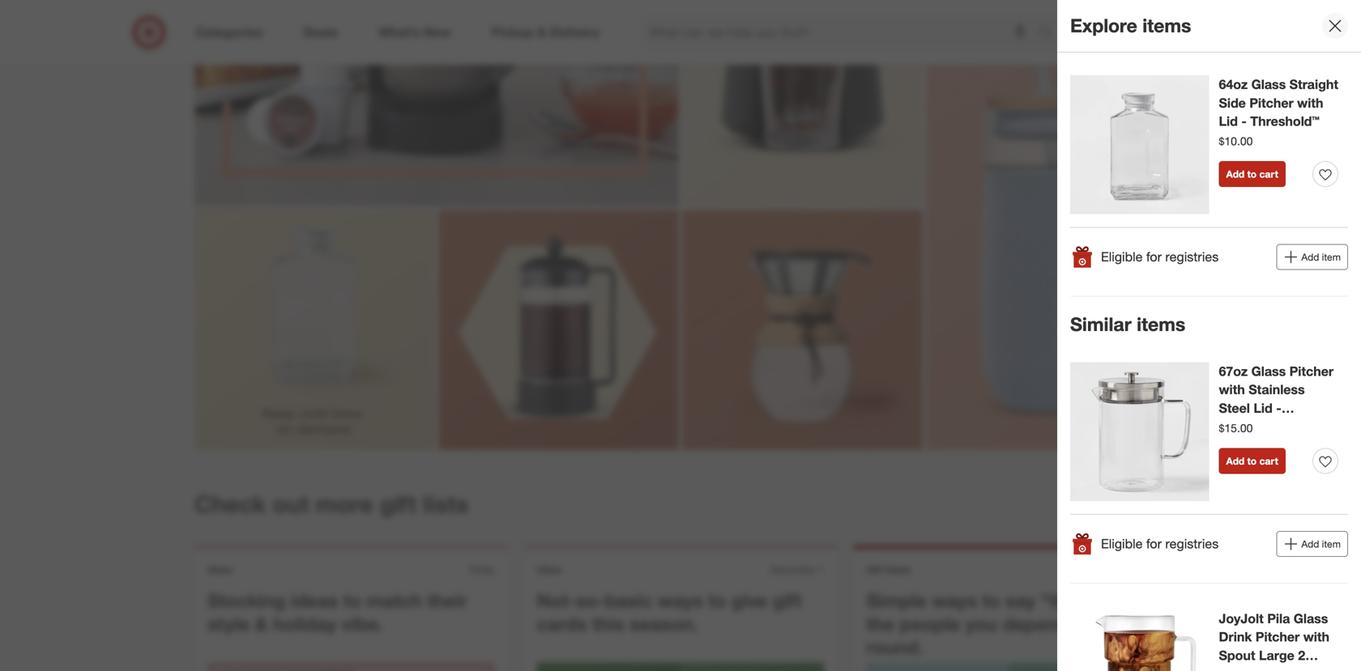Task type: locate. For each thing, give the bounding box(es) containing it.
0 vertical spatial add to cart button
[[1219, 161, 1286, 187]]

2 cart from the top
[[1259, 455, 1278, 467]]

0 horizontal spatial -
[[1241, 114, 1247, 129]]

cart
[[1259, 168, 1278, 180], [1259, 455, 1278, 467]]

1 vertical spatial add item
[[1301, 538, 1341, 550]]

1 vertical spatial lid
[[1254, 401, 1272, 416]]

to
[[1247, 168, 1257, 180], [1247, 455, 1257, 467], [343, 590, 361, 613], [708, 590, 726, 613], [982, 590, 1000, 613], [1122, 590, 1140, 613]]

0 vertical spatial add to cart
[[1226, 168, 1278, 180]]

holiday
[[273, 613, 336, 636]]

registries for 64oz glass straight side pitcher with lid - threshold™
[[1165, 249, 1219, 265]]

- inside 67oz glass pitcher with stainless steel lid - threshold™
[[1276, 401, 1281, 416]]

december
[[770, 564, 816, 576]]

item for 64oz glass straight side pitcher with lid - threshold™
[[1322, 251, 1341, 263]]

lists
[[423, 490, 468, 519]]

$15.00
[[1219, 421, 1253, 435]]

simple
[[866, 590, 927, 613]]

eligible
[[1101, 249, 1143, 265], [1101, 536, 1143, 552]]

67oz glass pitcher with stainless steel lid - threshold™ link
[[1219, 362, 1338, 435]]

0 vertical spatial on
[[276, 421, 293, 438]]

2 add item button from the top
[[1276, 531, 1348, 557]]

glass for stainless
[[1251, 364, 1286, 379]]

joyjolt pila glass drink pitcher with spout large 2 quart pitcher jug - 64oz image
[[1070, 610, 1209, 672], [1070, 610, 1209, 672]]

1 item from the top
[[1322, 251, 1341, 263]]

quart
[[1219, 667, 1254, 672]]

threshold™ inside 67oz glass pitcher with stainless steel lid - threshold™
[[1219, 419, 1288, 435]]

0 vertical spatial gift
[[380, 490, 416, 519]]

1 vertical spatial -
[[1276, 401, 1281, 416]]

lid for side
[[1219, 114, 1238, 129]]

ways up season.
[[658, 590, 703, 613]]

items
[[1142, 14, 1191, 37], [1137, 313, 1185, 336]]

1 vertical spatial for
[[1146, 536, 1162, 552]]

eligible for registries for 64oz glass straight side pitcher with lid - threshold™
[[1101, 249, 1219, 265]]

1 vertical spatial with
[[1219, 382, 1245, 398]]

0 vertical spatial items
[[1142, 14, 1191, 37]]

match
[[366, 590, 422, 613]]

with for 64oz glass straight side pitcher with lid - threshold™
[[1297, 95, 1323, 111]]

pitcher up large
[[1256, 630, 1300, 645]]

threshold™ down straight
[[1250, 114, 1319, 129]]

add to cart button for 64oz glass straight side pitcher with lid - threshold™
[[1219, 161, 1286, 187]]

add to cart
[[1226, 168, 1278, 180], [1226, 455, 1278, 467]]

0 vertical spatial item
[[1322, 251, 1341, 263]]

0 horizontal spatial gift
[[380, 490, 416, 519]]

add item button
[[1276, 244, 1348, 270], [1276, 531, 1348, 557]]

item
[[1322, 251, 1341, 263], [1322, 538, 1341, 550]]

lid down stainless
[[1254, 401, 1272, 416]]

items right similar
[[1137, 313, 1185, 336]]

lid down side
[[1219, 114, 1238, 129]]

ideas up stocking
[[207, 564, 232, 576]]

gift inside not-so-basic ways to give gift cards this season.
[[773, 590, 802, 613]]

dialog
[[1057, 0, 1361, 672]]

with
[[1297, 95, 1323, 111], [1219, 382, 1245, 398], [1303, 630, 1329, 645]]

"thanks"
[[1041, 590, 1117, 613]]

1 vertical spatial registries
[[1165, 536, 1219, 552]]

1 horizontal spatial gift
[[773, 590, 802, 613]]

ideas
[[207, 564, 232, 576], [537, 564, 562, 576], [886, 564, 911, 576]]

joyjolt pila glass drink pitcher with spout large 2 quart pitcher ju link
[[1219, 610, 1338, 672]]

1 cart from the top
[[1259, 168, 1278, 180]]

lid inside the 64oz glass straight side pitcher with lid - threshold™
[[1219, 114, 1238, 129]]

on down "thanks"
[[1075, 613, 1097, 636]]

similar
[[1070, 313, 1131, 336]]

1 vertical spatial eligible for registries
[[1101, 536, 1219, 552]]

1 vertical spatial eligible
[[1101, 536, 1143, 552]]

1 vertical spatial items
[[1137, 313, 1185, 336]]

1 eligible for registries from the top
[[1101, 249, 1219, 265]]

with inside 67oz glass pitcher with stainless steel lid - threshold™
[[1219, 382, 1245, 398]]

threshold™ down steel on the bottom of page
[[1219, 419, 1288, 435]]

1 vertical spatial item
[[1322, 538, 1341, 550]]

- inside the 64oz glass straight side pitcher with lid - threshold™
[[1241, 114, 1247, 129]]

with inside joyjolt pila glass drink pitcher with spout large 2 quart pitcher ju
[[1303, 630, 1329, 645]]

threshold™ inside the 64oz glass straight side pitcher with lid - threshold™
[[1250, 114, 1319, 129]]

glass right pila
[[1294, 611, 1328, 627]]

2 ways from the left
[[932, 590, 977, 613]]

1 vertical spatial gift
[[773, 590, 802, 613]]

1 ways from the left
[[658, 590, 703, 613]]

add item for 64oz glass straight side pitcher with lid - threshold™
[[1301, 251, 1341, 263]]

glass inside the 64oz glass straight side pitcher with lid - threshold™
[[1251, 77, 1286, 92]]

with down straight
[[1297, 95, 1323, 111]]

with inside the 64oz glass straight side pitcher with lid - threshold™
[[1297, 95, 1323, 111]]

ways
[[658, 590, 703, 613], [932, 590, 977, 613]]

stocking ideas to match their style & holiday vibe. image
[[207, 663, 495, 672]]

items right explore
[[1142, 14, 1191, 37]]

for
[[1146, 249, 1162, 265], [1146, 536, 1162, 552]]

1 horizontal spatial on
[[1075, 613, 1097, 636]]

their
[[427, 590, 468, 613]]

on left cold
[[276, 421, 293, 438]]

threshold™
[[1250, 114, 1319, 129], [1219, 419, 1288, 435]]

with up '2'
[[1303, 630, 1329, 645]]

1 horizontal spatial ways
[[932, 590, 977, 613]]

1 vertical spatial add to cart
[[1226, 455, 1278, 467]]

ideas right gift on the right bottom
[[886, 564, 911, 576]]

1 vertical spatial add item button
[[1276, 531, 1348, 557]]

ways up people
[[932, 590, 977, 613]]

eligible for registries
[[1101, 249, 1219, 265], [1101, 536, 1219, 552]]

2 horizontal spatial ideas
[[886, 564, 911, 576]]

add to cart button down the $10.00
[[1219, 161, 1286, 187]]

0 horizontal spatial ways
[[658, 590, 703, 613]]

for for 64oz glass straight side pitcher with lid - threshold™
[[1146, 249, 1162, 265]]

check out more gift lists
[[194, 490, 468, 519]]

add to cart button down $15.00
[[1219, 448, 1286, 474]]

0 vertical spatial registries
[[1165, 249, 1219, 265]]

gift
[[380, 490, 416, 519], [773, 590, 802, 613]]

2 eligible for registries from the top
[[1101, 536, 1219, 552]]

pila
[[1267, 611, 1290, 627]]

1 horizontal spatial lid
[[1254, 401, 1272, 416]]

0 vertical spatial eligible for registries
[[1101, 249, 1219, 265]]

67oz glass pitcher with stainless steel lid - threshold™ image
[[1070, 362, 1209, 501], [1070, 362, 1209, 501]]

stainless
[[1249, 382, 1305, 398]]

2 for from the top
[[1146, 536, 1162, 552]]

gift ideas
[[866, 564, 911, 576]]

2 vertical spatial with
[[1303, 630, 1329, 645]]

lid inside 67oz glass pitcher with stainless steel lid - threshold™
[[1254, 401, 1272, 416]]

2 item from the top
[[1322, 538, 1341, 550]]

ideas for not-so-basic ways to give gift cards this season.
[[537, 564, 562, 576]]

pitcher right side
[[1249, 95, 1294, 111]]

1 vertical spatial threshold™
[[1219, 419, 1288, 435]]

0 vertical spatial add item
[[1301, 251, 1341, 263]]

1 registries from the top
[[1165, 249, 1219, 265]]

search
[[1031, 26, 1070, 42]]

0 vertical spatial with
[[1297, 95, 1323, 111]]

1 horizontal spatial ideas
[[537, 564, 562, 576]]

1 for from the top
[[1146, 249, 1162, 265]]

cart down 64oz glass straight side pitcher with lid - threshold™ link
[[1259, 168, 1278, 180]]

1 vertical spatial on
[[1075, 613, 1097, 636]]

0 horizontal spatial on
[[276, 421, 293, 438]]

dialog containing explore items
[[1057, 0, 1361, 672]]

items for similar items
[[1137, 313, 1185, 336]]

add
[[1226, 168, 1245, 180], [1301, 251, 1319, 263], [1226, 455, 1245, 467], [1301, 538, 1319, 550]]

season.
[[630, 613, 698, 636]]

to left give
[[708, 590, 726, 613]]

brew
[[331, 405, 364, 422]]

ideas
[[291, 590, 338, 613]]

0 vertical spatial add item button
[[1276, 244, 1348, 270]]

1 vertical spatial glass
[[1251, 364, 1286, 379]]

2 ideas from the left
[[537, 564, 562, 576]]

add to cart down $15.00
[[1226, 455, 1278, 467]]

eligible up similar items
[[1101, 249, 1143, 265]]

on
[[276, 421, 293, 438], [1075, 613, 1097, 636]]

2 add to cart button from the top
[[1219, 448, 1286, 474]]

glass for pitcher
[[1251, 77, 1286, 92]]

1 add to cart from the top
[[1226, 168, 1278, 180]]

0 horizontal spatial lid
[[1219, 114, 1238, 129]]

1 vertical spatial cart
[[1259, 455, 1278, 467]]

0 vertical spatial lid
[[1219, 114, 1238, 129]]

1 ideas from the left
[[207, 564, 232, 576]]

glass inside joyjolt pila glass drink pitcher with spout large 2 quart pitcher ju
[[1294, 611, 1328, 627]]

ways inside not-so-basic ways to give gift cards this season.
[[658, 590, 703, 613]]

so-
[[576, 590, 605, 613]]

eligible for 64oz glass straight side pitcher with lid - threshold™
[[1101, 249, 1143, 265]]

2 add item from the top
[[1301, 538, 1341, 550]]

cart down 67oz glass pitcher with stainless steel lid - threshold™
[[1259, 455, 1278, 467]]

pitcher up stainless
[[1289, 364, 1334, 379]]

0 vertical spatial glass
[[1251, 77, 1286, 92]]

with down 67oz at the bottom right
[[1219, 382, 1245, 398]]

0 vertical spatial eligible
[[1101, 249, 1143, 265]]

1 eligible from the top
[[1101, 249, 1143, 265]]

to up the 'year-'
[[1122, 590, 1140, 613]]

ideas up not-
[[537, 564, 562, 576]]

2 eligible from the top
[[1101, 536, 1143, 552]]

0 vertical spatial for
[[1146, 249, 1162, 265]]

glass
[[1251, 77, 1286, 92], [1251, 364, 1286, 379], [1294, 611, 1328, 627]]

- for pitcher
[[1241, 114, 1247, 129]]

2
[[1298, 648, 1305, 664]]

registries
[[1165, 249, 1219, 265], [1165, 536, 1219, 552]]

0 horizontal spatial ideas
[[207, 564, 232, 576]]

add to cart down the $10.00
[[1226, 168, 1278, 180]]

0 vertical spatial -
[[1241, 114, 1247, 129]]

0 vertical spatial threshold™
[[1250, 114, 1319, 129]]

gift down december
[[773, 590, 802, 613]]

lid
[[1219, 114, 1238, 129], [1254, 401, 1272, 416]]

1 add to cart button from the top
[[1219, 161, 1286, 187]]

search button
[[1031, 15, 1070, 53]]

glass right 64oz
[[1251, 77, 1286, 92]]

2 vertical spatial glass
[[1294, 611, 1328, 627]]

1 horizontal spatial -
[[1276, 401, 1281, 416]]

-
[[1241, 114, 1247, 129], [1276, 401, 1281, 416]]

1 vertical spatial add to cart button
[[1219, 448, 1286, 474]]

2 registries from the top
[[1165, 536, 1219, 552]]

round.
[[866, 637, 923, 659]]

simple ways to say "thanks" to the people you depend on year-round. image
[[866, 663, 1154, 672]]

on inside keep cold brew on demand.
[[276, 421, 293, 438]]

add to cart button
[[1219, 161, 1286, 187], [1219, 448, 1286, 474]]

add item
[[1301, 251, 1341, 263], [1301, 538, 1341, 550]]

large
[[1259, 648, 1294, 664]]

add item for 67oz glass pitcher with stainless steel lid - threshold™
[[1301, 538, 1341, 550]]

0 vertical spatial cart
[[1259, 168, 1278, 180]]

cards
[[537, 613, 587, 636]]

keep cold brew on demand.
[[262, 405, 368, 438]]

pitcher down large
[[1258, 667, 1302, 672]]

What can we help you find? suggestions appear below search field
[[639, 15, 1043, 50]]

eligible up "thanks"
[[1101, 536, 1143, 552]]

64oz glass straight side pitcher with lid - threshold™ image
[[1070, 75, 1209, 214], [1070, 75, 1209, 214]]

- up the $10.00
[[1241, 114, 1247, 129]]

- down stainless
[[1276, 401, 1281, 416]]

1 add item button from the top
[[1276, 244, 1348, 270]]

lid for with
[[1254, 401, 1272, 416]]

stocking
[[207, 590, 285, 613]]

straight
[[1289, 77, 1338, 92]]

gift left lists on the bottom
[[380, 490, 416, 519]]

explore
[[1070, 14, 1137, 37]]

to down $15.00
[[1247, 455, 1257, 467]]

glass inside 67oz glass pitcher with stainless steel lid - threshold™
[[1251, 364, 1286, 379]]

pitcher
[[1249, 95, 1294, 111], [1289, 364, 1334, 379], [1256, 630, 1300, 645], [1258, 667, 1302, 672]]

glass up stainless
[[1251, 364, 1286, 379]]

2 add to cart from the top
[[1226, 455, 1278, 467]]

item for 67oz glass pitcher with stainless steel lid - threshold™
[[1322, 538, 1341, 550]]

1 add item from the top
[[1301, 251, 1341, 263]]

to up vibe.
[[343, 590, 361, 613]]



Task type: vqa. For each thing, say whether or not it's contained in the screenshot.
TVs,
no



Task type: describe. For each thing, give the bounding box(es) containing it.
items for explore items
[[1142, 14, 1191, 37]]

to inside not-so-basic ways to give gift cards this season.
[[708, 590, 726, 613]]

on inside simple ways to say "thanks" to the people you depend on year- round.
[[1075, 613, 1097, 636]]

style
[[207, 613, 250, 636]]

give
[[731, 590, 767, 613]]

1
[[819, 564, 824, 576]]

cart for steel
[[1259, 455, 1278, 467]]

67oz glass pitcher with stainless steel lid - threshold™
[[1219, 364, 1334, 435]]

eligible for registries for 67oz glass pitcher with stainless steel lid - threshold™
[[1101, 536, 1219, 552]]

joyjolt pila glass drink pitcher with spout large 2 quart pitcher ju
[[1219, 611, 1337, 672]]

64oz glass straight side pitcher with lid - threshold™
[[1219, 77, 1338, 129]]

pitcher inside 67oz glass pitcher with stainless steel lid - threshold™
[[1289, 364, 1334, 379]]

you
[[965, 613, 997, 636]]

depend
[[1003, 613, 1069, 636]]

registries for 67oz glass pitcher with stainless steel lid - threshold™
[[1165, 536, 1219, 552]]

ways inside simple ways to say "thanks" to the people you depend on year- round.
[[932, 590, 977, 613]]

64oz glass straight side pitcher with lid - threshold™ link
[[1219, 75, 1338, 131]]

not-so-basic ways to give gift cards this season. image
[[537, 663, 824, 672]]

joyjolt
[[1219, 611, 1264, 627]]

drink
[[1219, 630, 1252, 645]]

basic
[[605, 590, 653, 613]]

to down the $10.00
[[1247, 168, 1257, 180]]

vibe.
[[342, 613, 383, 636]]

today
[[469, 564, 495, 576]]

add to cart for 67oz glass pitcher with stainless steel lid - threshold™
[[1226, 455, 1278, 467]]

not-
[[537, 590, 576, 613]]

threshold™ for steel
[[1219, 419, 1288, 435]]

say
[[1005, 590, 1036, 613]]

check
[[194, 490, 266, 519]]

add item button for 67oz glass pitcher with stainless steel lid - threshold™
[[1276, 531, 1348, 557]]

to up you
[[982, 590, 1000, 613]]

cart for with
[[1259, 168, 1278, 180]]

add item button for 64oz glass straight side pitcher with lid - threshold™
[[1276, 244, 1348, 270]]

$10.00
[[1219, 134, 1253, 148]]

simple ways to say "thanks" to the people you depend on year- round.
[[866, 590, 1147, 659]]

3 ideas from the left
[[886, 564, 911, 576]]

keep
[[262, 405, 295, 422]]

more
[[316, 490, 373, 519]]

to inside the stocking ideas to match their style & holiday vibe.
[[343, 590, 361, 613]]

cold
[[299, 405, 327, 422]]

people
[[900, 613, 960, 636]]

threshold™ for with
[[1250, 114, 1319, 129]]

this
[[592, 613, 624, 636]]

the
[[866, 613, 895, 636]]

not-so-basic ways to give gift cards this season.
[[537, 590, 802, 636]]

december 1
[[770, 564, 824, 576]]

with for joyjolt pila glass drink pitcher with spout large 2 quart pitcher ju
[[1303, 630, 1329, 645]]

eligible for 67oz glass pitcher with stainless steel lid - threshold™
[[1101, 536, 1143, 552]]

stocking ideas to match their style & holiday vibe.
[[207, 590, 468, 636]]

explore items
[[1070, 14, 1191, 37]]

gift
[[866, 564, 883, 576]]

out
[[272, 490, 309, 519]]

ideas for stocking ideas to match their style & holiday vibe.
[[207, 564, 232, 576]]

pitcher inside the 64oz glass straight side pitcher with lid - threshold™
[[1249, 95, 1294, 111]]

- for stainless
[[1276, 401, 1281, 416]]

add to cart for 64oz glass straight side pitcher with lid - threshold™
[[1226, 168, 1278, 180]]

steel
[[1219, 401, 1250, 416]]

64oz
[[1219, 77, 1248, 92]]

demand.
[[297, 421, 353, 438]]

year-
[[1102, 613, 1147, 636]]

for for 67oz glass pitcher with stainless steel lid - threshold™
[[1146, 536, 1162, 552]]

add to cart button for 67oz glass pitcher with stainless steel lid - threshold™
[[1219, 448, 1286, 474]]

similar items
[[1070, 313, 1185, 336]]

spout
[[1219, 648, 1255, 664]]

67oz
[[1219, 364, 1248, 379]]

&
[[255, 613, 268, 636]]

side
[[1219, 95, 1246, 111]]



